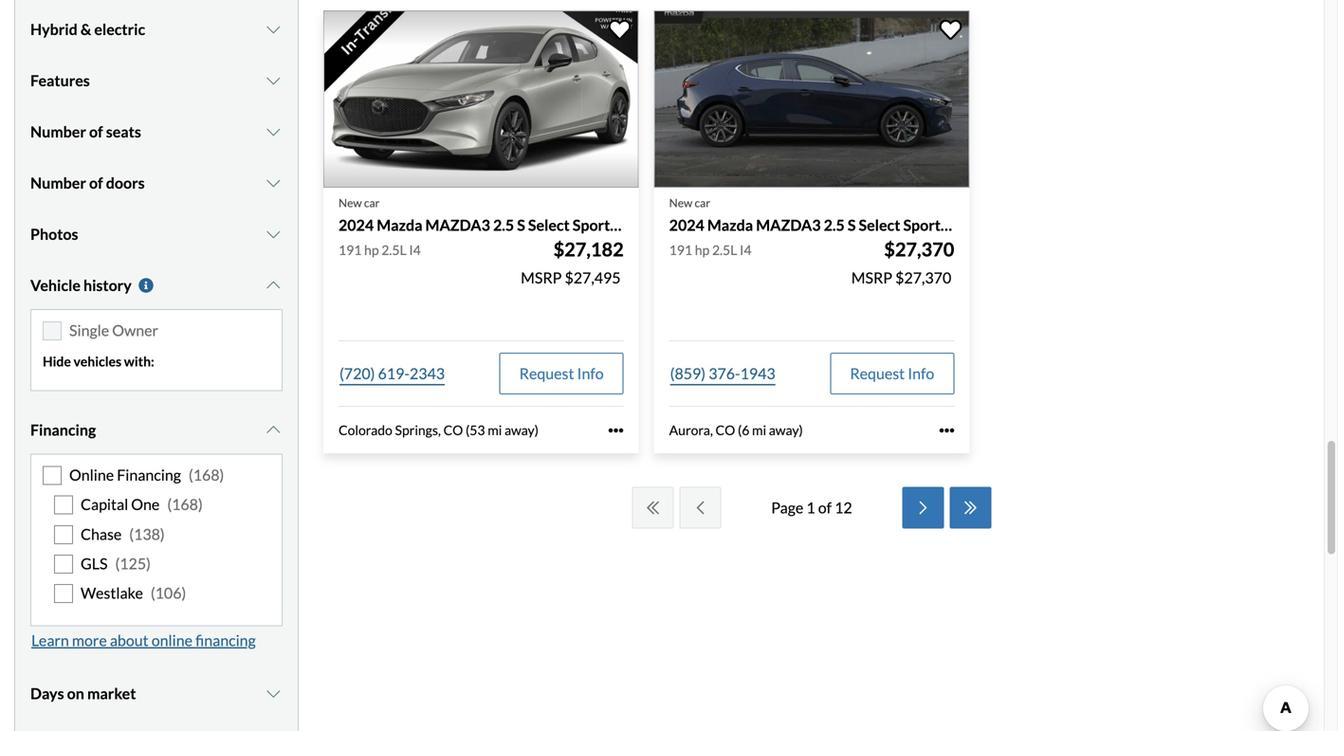 Task type: locate. For each thing, give the bounding box(es) containing it.
0 horizontal spatial s
[[517, 216, 525, 234]]

select up $27,370 msrp $27,370
[[859, 216, 900, 234]]

co left (6
[[716, 422, 735, 438]]

financing up one
[[117, 466, 181, 484]]

request
[[519, 364, 574, 383], [850, 364, 905, 383]]

1 horizontal spatial msrp
[[852, 269, 893, 287]]

0 horizontal spatial request info button
[[500, 353, 624, 395]]

chevron down image for features
[[264, 73, 283, 88]]

1 horizontal spatial s
[[848, 216, 856, 234]]

3 chevron down image from the top
[[264, 176, 283, 191]]

1 horizontal spatial 2.5
[[824, 216, 845, 234]]

(720) 619-2343
[[340, 364, 445, 383]]

msrp inside $27,370 msrp $27,370
[[852, 269, 893, 287]]

mazda3 for $27,370
[[756, 216, 821, 234]]

0 horizontal spatial fwd
[[689, 216, 725, 234]]

0 horizontal spatial car
[[364, 196, 380, 210]]

hybrid & electric button
[[30, 6, 283, 53]]

191 hp 2.5l i4
[[339, 242, 421, 258], [669, 242, 752, 258]]

1 mazda3 from the left
[[425, 216, 490, 234]]

2 sport from the left
[[903, 216, 941, 234]]

2 co from the left
[[716, 422, 735, 438]]

0 horizontal spatial info
[[577, 364, 604, 383]]

2 chevron down image from the top
[[264, 73, 283, 88]]

mazda
[[377, 216, 423, 234], [707, 216, 753, 234]]

1 horizontal spatial info
[[908, 364, 935, 383]]

2 mazda from the left
[[707, 216, 753, 234]]

ellipsis h image for $27,182
[[609, 423, 624, 438]]

2 mazda3 from the left
[[756, 216, 821, 234]]

chase
[[81, 525, 122, 543]]

0 horizontal spatial new
[[339, 196, 362, 210]]

select up $27,182 msrp $27,495
[[528, 216, 570, 234]]

(859)
[[670, 364, 706, 383]]

1 s from the left
[[517, 216, 525, 234]]

1 new car 2024 mazda mazda3 2.5 s select sport hatchback fwd from the left
[[339, 196, 725, 234]]

1 hatchback from the left
[[613, 216, 686, 234]]

1 horizontal spatial new
[[669, 196, 693, 210]]

chevron down image
[[264, 124, 283, 140], [264, 227, 283, 242], [264, 422, 283, 438], [264, 686, 283, 701]]

chevron down image inside number of doors dropdown button
[[264, 176, 283, 191]]

1 new from the left
[[339, 196, 362, 210]]

number down features
[[30, 123, 86, 141]]

12
[[835, 499, 852, 517]]

mi
[[488, 422, 502, 438], [752, 422, 766, 438]]

msrp
[[521, 269, 562, 287], [852, 269, 893, 287]]

0 horizontal spatial 2.5l
[[382, 242, 407, 258]]

i4
[[409, 242, 421, 258], [740, 242, 752, 258]]

new car 2024 mazda mazda3 2.5 s select sport hatchback fwd
[[339, 196, 725, 234], [669, 196, 1056, 234]]

msrp inside $27,182 msrp $27,495
[[521, 269, 562, 287]]

hybrid
[[30, 20, 78, 39]]

new car 2024 mazda mazda3 2.5 s select sport hatchback fwd up $27,182 msrp $27,495
[[339, 196, 725, 234]]

online
[[69, 466, 114, 484]]

1 horizontal spatial mazda3
[[756, 216, 821, 234]]

0 vertical spatial of
[[89, 123, 103, 141]]

(168) right one
[[167, 495, 203, 514]]

0 horizontal spatial 2.5
[[493, 216, 514, 234]]

1 hp from the left
[[364, 242, 379, 258]]

car
[[364, 196, 380, 210], [695, 196, 710, 210]]

co
[[444, 422, 463, 438], [716, 422, 735, 438]]

2 191 from the left
[[669, 242, 692, 258]]

hatchback
[[613, 216, 686, 234], [944, 216, 1017, 234]]

1 2.5 from the left
[[493, 216, 514, 234]]

2024 for $27,182
[[339, 216, 374, 234]]

mazda3
[[425, 216, 490, 234], [756, 216, 821, 234]]

0 horizontal spatial mi
[[488, 422, 502, 438]]

1 car from the left
[[364, 196, 380, 210]]

1 2.5l from the left
[[382, 242, 407, 258]]

sport up $27,182
[[573, 216, 610, 234]]

2 mi from the left
[[752, 422, 766, 438]]

191
[[339, 242, 362, 258], [669, 242, 692, 258]]

number
[[30, 123, 86, 141], [30, 174, 86, 192]]

s
[[517, 216, 525, 234], [848, 216, 856, 234]]

of
[[89, 123, 103, 141], [89, 174, 103, 192], [818, 499, 832, 517]]

new for $27,182
[[339, 196, 362, 210]]

1 horizontal spatial car
[[695, 196, 710, 210]]

sport for $27,370
[[903, 216, 941, 234]]

number of doors
[[30, 174, 145, 192]]

hp
[[364, 242, 379, 258], [695, 242, 710, 258]]

sport
[[573, 216, 610, 234], [903, 216, 941, 234]]

gls (125)
[[81, 554, 151, 573]]

2 hp from the left
[[695, 242, 710, 258]]

2 request from the left
[[850, 364, 905, 383]]

about
[[110, 631, 149, 650]]

number of seats button
[[30, 108, 283, 156]]

new
[[339, 196, 362, 210], [669, 196, 693, 210]]

chevron down image inside photos dropdown button
[[264, 227, 283, 242]]

$27,370
[[884, 238, 955, 261], [896, 269, 952, 287]]

capital
[[81, 495, 128, 514]]

vehicles
[[74, 353, 121, 369]]

1 vertical spatial number
[[30, 174, 86, 192]]

1 horizontal spatial sport
[[903, 216, 941, 234]]

hatchback up $27,370 msrp $27,370
[[944, 216, 1017, 234]]

days on market
[[30, 684, 136, 703]]

chevron down image inside number of seats dropdown button
[[264, 124, 283, 140]]

2 info from the left
[[908, 364, 935, 383]]

select for $27,182
[[528, 216, 570, 234]]

0 vertical spatial number
[[30, 123, 86, 141]]

2 away) from the left
[[769, 422, 803, 438]]

online financing (168)
[[69, 466, 224, 484]]

2 msrp from the left
[[852, 269, 893, 287]]

0 horizontal spatial 191
[[339, 242, 362, 258]]

of left doors
[[89, 174, 103, 192]]

2 s from the left
[[848, 216, 856, 234]]

2 2024 from the left
[[669, 216, 705, 234]]

1 horizontal spatial request info button
[[830, 353, 955, 395]]

0 horizontal spatial sport
[[573, 216, 610, 234]]

2 select from the left
[[859, 216, 900, 234]]

1 horizontal spatial 191
[[669, 242, 692, 258]]

2 number from the top
[[30, 174, 86, 192]]

2 request info from the left
[[850, 364, 935, 383]]

1 horizontal spatial ellipsis h image
[[939, 423, 955, 438]]

2 2.5l from the left
[[712, 242, 737, 258]]

2024
[[339, 216, 374, 234], [669, 216, 705, 234]]

1 horizontal spatial fwd
[[1020, 216, 1056, 234]]

$27,370 msrp $27,370
[[852, 238, 955, 287]]

1 chevron down image from the top
[[264, 124, 283, 140]]

msrp for $27,182
[[521, 269, 562, 287]]

1 horizontal spatial away)
[[769, 422, 803, 438]]

0 horizontal spatial i4
[[409, 242, 421, 258]]

1 horizontal spatial 2.5l
[[712, 242, 737, 258]]

s for $27,182
[[517, 216, 525, 234]]

chevron left image
[[691, 501, 710, 516]]

0 horizontal spatial msrp
[[521, 269, 562, 287]]

$27,182
[[554, 238, 624, 261]]

away)
[[505, 422, 539, 438], [769, 422, 803, 438]]

1 horizontal spatial request info
[[850, 364, 935, 383]]

0 horizontal spatial 191 hp 2.5l i4
[[339, 242, 421, 258]]

0 horizontal spatial select
[[528, 216, 570, 234]]

2 fwd from the left
[[1020, 216, 1056, 234]]

(859) 376-1943
[[670, 364, 776, 383]]

1 co from the left
[[444, 422, 463, 438]]

online
[[151, 631, 193, 650]]

of right 1
[[818, 499, 832, 517]]

car for $27,182
[[364, 196, 380, 210]]

aurora,
[[669, 422, 713, 438]]

1 request info button from the left
[[500, 353, 624, 395]]

1 2024 from the left
[[339, 216, 374, 234]]

2.5
[[493, 216, 514, 234], [824, 216, 845, 234]]

ellipsis h image
[[609, 423, 624, 438], [939, 423, 955, 438]]

mi right (6
[[752, 422, 766, 438]]

0 vertical spatial (168)
[[189, 466, 224, 484]]

3 chevron down image from the top
[[264, 422, 283, 438]]

chevron double left image
[[643, 501, 662, 516]]

2 vertical spatial of
[[818, 499, 832, 517]]

1 191 hp 2.5l i4 from the left
[[339, 242, 421, 258]]

chevron down image inside features dropdown button
[[264, 73, 283, 88]]

2 hatchback from the left
[[944, 216, 1017, 234]]

2 ellipsis h image from the left
[[939, 423, 955, 438]]

0 horizontal spatial request
[[519, 364, 574, 383]]

1 select from the left
[[528, 216, 570, 234]]

number up photos
[[30, 174, 86, 192]]

1 vertical spatial financing
[[117, 466, 181, 484]]

1 ellipsis h image from the left
[[609, 423, 624, 438]]

co left (53
[[444, 422, 463, 438]]

car for $27,370
[[695, 196, 710, 210]]

1 number from the top
[[30, 123, 86, 141]]

1 191 from the left
[[339, 242, 362, 258]]

1 chevron down image from the top
[[264, 22, 283, 37]]

0 horizontal spatial request info
[[519, 364, 604, 383]]

1 horizontal spatial 2024
[[669, 216, 705, 234]]

request for $27,182
[[519, 364, 574, 383]]

financing
[[30, 421, 96, 439], [117, 466, 181, 484]]

sport up $27,370 msrp $27,370
[[903, 216, 941, 234]]

s up $27,370 msrp $27,370
[[848, 216, 856, 234]]

request info for $27,370
[[850, 364, 935, 383]]

1 horizontal spatial financing
[[117, 466, 181, 484]]

new car 2024 mazda mazda3 2.5 s select sport hatchback fwd up $27,370 msrp $27,370
[[669, 196, 1056, 234]]

days
[[30, 684, 64, 703]]

1 horizontal spatial hp
[[695, 242, 710, 258]]

2 i4 from the left
[[740, 242, 752, 258]]

1 vertical spatial $27,370
[[896, 269, 952, 287]]

vehicle history button
[[30, 262, 283, 309]]

1943
[[740, 364, 776, 383]]

gls
[[81, 554, 108, 573]]

away) right (6
[[769, 422, 803, 438]]

1 sport from the left
[[573, 216, 610, 234]]

0 horizontal spatial financing
[[30, 421, 96, 439]]

1 vertical spatial (168)
[[167, 495, 203, 514]]

info
[[577, 364, 604, 383], [908, 364, 935, 383]]

1 info from the left
[[577, 364, 604, 383]]

chevron down image inside financing dropdown button
[[264, 422, 283, 438]]

1 fwd from the left
[[689, 216, 725, 234]]

1 horizontal spatial mazda
[[707, 216, 753, 234]]

1 horizontal spatial 191 hp 2.5l i4
[[669, 242, 752, 258]]

request info button for $27,182
[[500, 353, 624, 395]]

0 horizontal spatial 2024
[[339, 216, 374, 234]]

1 horizontal spatial co
[[716, 422, 735, 438]]

(53
[[466, 422, 485, 438]]

1 request from the left
[[519, 364, 574, 383]]

4 chevron down image from the top
[[264, 686, 283, 701]]

new car 2024 mazda mazda3 2.5 s select sport hatchback fwd for $27,182
[[339, 196, 725, 234]]

chevron down image for number of seats
[[264, 124, 283, 140]]

request info button for $27,370
[[830, 353, 955, 395]]

2 new from the left
[[669, 196, 693, 210]]

1 horizontal spatial i4
[[740, 242, 752, 258]]

info for $27,370
[[908, 364, 935, 383]]

colorado springs, co (53 mi away)
[[339, 422, 539, 438]]

2 191 hp 2.5l i4 from the left
[[669, 242, 752, 258]]

1 i4 from the left
[[409, 242, 421, 258]]

0 horizontal spatial ellipsis h image
[[609, 423, 624, 438]]

(720)
[[340, 364, 375, 383]]

doors
[[106, 174, 145, 192]]

s up $27,182 msrp $27,495
[[517, 216, 525, 234]]

2.5l for $27,182
[[382, 242, 407, 258]]

hatchback up $27,182
[[613, 216, 686, 234]]

(168) down financing dropdown button
[[189, 466, 224, 484]]

chevron down image inside hybrid & electric dropdown button
[[264, 22, 283, 37]]

1 request info from the left
[[519, 364, 604, 383]]

mi right (53
[[488, 422, 502, 438]]

0 horizontal spatial mazda3
[[425, 216, 490, 234]]

&
[[80, 20, 91, 39]]

colorado
[[339, 422, 393, 438]]

2 new car 2024 mazda mazda3 2.5 s select sport hatchback fwd from the left
[[669, 196, 1056, 234]]

1 horizontal spatial mi
[[752, 422, 766, 438]]

of left seats
[[89, 123, 103, 141]]

1 vertical spatial of
[[89, 174, 103, 192]]

$27,182 msrp $27,495
[[521, 238, 624, 287]]

2 2.5 from the left
[[824, 216, 845, 234]]

away) right (53
[[505, 422, 539, 438]]

financing up online
[[30, 421, 96, 439]]

2 chevron down image from the top
[[264, 227, 283, 242]]

hatchback for $27,370
[[944, 216, 1017, 234]]

1 horizontal spatial hatchback
[[944, 216, 1017, 234]]

1 mazda from the left
[[377, 216, 423, 234]]

chevron down image inside days on market dropdown button
[[264, 686, 283, 701]]

fwd
[[689, 216, 725, 234], [1020, 216, 1056, 234]]

1 horizontal spatial select
[[859, 216, 900, 234]]

1 msrp from the left
[[521, 269, 562, 287]]

0 horizontal spatial away)
[[505, 422, 539, 438]]

s for $27,370
[[848, 216, 856, 234]]

request info
[[519, 364, 604, 383], [850, 364, 935, 383]]

chevron right image
[[914, 501, 933, 516]]

191 for $27,370
[[669, 242, 692, 258]]

0 vertical spatial financing
[[30, 421, 96, 439]]

2 car from the left
[[695, 196, 710, 210]]

191 for $27,182
[[339, 242, 362, 258]]

(168)
[[189, 466, 224, 484], [167, 495, 203, 514]]

new for $27,370
[[669, 196, 693, 210]]

1 horizontal spatial request
[[850, 364, 905, 383]]

0 horizontal spatial mazda
[[377, 216, 423, 234]]

2024 for $27,370
[[669, 216, 705, 234]]

number for number of doors
[[30, 174, 86, 192]]

0 horizontal spatial hp
[[364, 242, 379, 258]]

0 horizontal spatial hatchback
[[613, 216, 686, 234]]

0 horizontal spatial co
[[444, 422, 463, 438]]

2 request info button from the left
[[830, 353, 955, 395]]

number of seats
[[30, 123, 141, 141]]

2.5l
[[382, 242, 407, 258], [712, 242, 737, 258]]

chevron down image for photos
[[264, 227, 283, 242]]

chevron down image
[[264, 22, 283, 37], [264, 73, 283, 88], [264, 176, 283, 191], [264, 278, 283, 293]]



Task type: vqa. For each thing, say whether or not it's contained in the screenshot.


Task type: describe. For each thing, give the bounding box(es) containing it.
chase (138)
[[81, 525, 165, 543]]

of for seats
[[89, 123, 103, 141]]

chevron down image for number of doors
[[264, 176, 283, 191]]

capital one (168)
[[81, 495, 203, 514]]

number for number of seats
[[30, 123, 86, 141]]

0 vertical spatial $27,370
[[884, 238, 955, 261]]

fwd for $27,182
[[689, 216, 725, 234]]

learn more about online financing button
[[30, 626, 257, 655]]

blue 2024 mazda mazda3 2.5 s select sport hatchback fwd hatchback front-wheel drive automatic image
[[654, 10, 970, 188]]

ceramic metallic 2024 mazda mazda3 2.5 s select sport hatchback fwd hatchback front-wheel drive automatic image
[[323, 10, 639, 188]]

1 mi from the left
[[488, 422, 502, 438]]

page 1 of 12
[[771, 499, 852, 517]]

mazda3 for $27,182
[[425, 216, 490, 234]]

page
[[771, 499, 804, 517]]

4 chevron down image from the top
[[264, 278, 283, 293]]

financing inside dropdown button
[[30, 421, 96, 439]]

select for $27,370
[[859, 216, 900, 234]]

number of doors button
[[30, 160, 283, 207]]

financing
[[195, 631, 256, 650]]

(106)
[[151, 584, 186, 602]]

chevron double right image
[[962, 501, 980, 516]]

vehicle history
[[30, 276, 132, 295]]

new car 2024 mazda mazda3 2.5 s select sport hatchback fwd for $27,370
[[669, 196, 1056, 234]]

1
[[807, 499, 815, 517]]

hide vehicles with:
[[43, 353, 154, 369]]

chevron down image for hybrid & electric
[[264, 22, 283, 37]]

aurora, co (6 mi away)
[[669, 422, 803, 438]]

fwd for $27,370
[[1020, 216, 1056, 234]]

hide
[[43, 353, 71, 369]]

hp for $27,182
[[364, 242, 379, 258]]

request info for $27,182
[[519, 364, 604, 383]]

i4 for $27,370
[[740, 242, 752, 258]]

market
[[87, 684, 136, 703]]

hatchback for $27,182
[[613, 216, 686, 234]]

2.5 for $27,182
[[493, 216, 514, 234]]

(859) 376-1943 button
[[669, 353, 777, 395]]

of for doors
[[89, 174, 103, 192]]

(168) for online financing (168)
[[189, 466, 224, 484]]

(138)
[[129, 525, 165, 543]]

$27,495
[[565, 269, 621, 287]]

hybrid & electric
[[30, 20, 145, 39]]

1 away) from the left
[[505, 422, 539, 438]]

mazda for $27,182
[[377, 216, 423, 234]]

on
[[67, 684, 84, 703]]

(125)
[[115, 554, 151, 573]]

learn
[[31, 631, 69, 650]]

376-
[[709, 364, 740, 383]]

619-
[[378, 364, 410, 383]]

learn more about online financing
[[31, 631, 256, 650]]

days on market button
[[30, 670, 283, 717]]

(6
[[738, 422, 750, 438]]

vehicle
[[30, 276, 81, 295]]

owner
[[112, 321, 158, 340]]

single owner
[[69, 321, 158, 340]]

photos button
[[30, 211, 283, 258]]

one
[[131, 495, 160, 514]]

electric
[[94, 20, 145, 39]]

single
[[69, 321, 109, 340]]

191 hp 2.5l i4 for $27,182
[[339, 242, 421, 258]]

request for $27,370
[[850, 364, 905, 383]]

more
[[72, 631, 107, 650]]

chevron down image for financing
[[264, 422, 283, 438]]

seats
[[106, 123, 141, 141]]

info circle image
[[136, 278, 155, 293]]

westlake
[[81, 584, 143, 602]]

ellipsis h image for $27,370
[[939, 423, 955, 438]]

features
[[30, 71, 90, 90]]

features button
[[30, 57, 283, 105]]

history
[[83, 276, 132, 295]]

sport for $27,182
[[573, 216, 610, 234]]

i4 for $27,182
[[409, 242, 421, 258]]

hp for $27,370
[[695, 242, 710, 258]]

2.5 for $27,370
[[824, 216, 845, 234]]

(720) 619-2343 button
[[339, 353, 446, 395]]

info for $27,182
[[577, 364, 604, 383]]

photos
[[30, 225, 78, 243]]

financing button
[[30, 406, 283, 454]]

chevron down image for days on market
[[264, 686, 283, 701]]

191 hp 2.5l i4 for $27,370
[[669, 242, 752, 258]]

mazda for $27,370
[[707, 216, 753, 234]]

(168) for capital one (168)
[[167, 495, 203, 514]]

with:
[[124, 353, 154, 369]]

westlake (106)
[[81, 584, 186, 602]]

springs,
[[395, 422, 441, 438]]

2343
[[410, 364, 445, 383]]

msrp for $27,370
[[852, 269, 893, 287]]

2.5l for $27,370
[[712, 242, 737, 258]]



